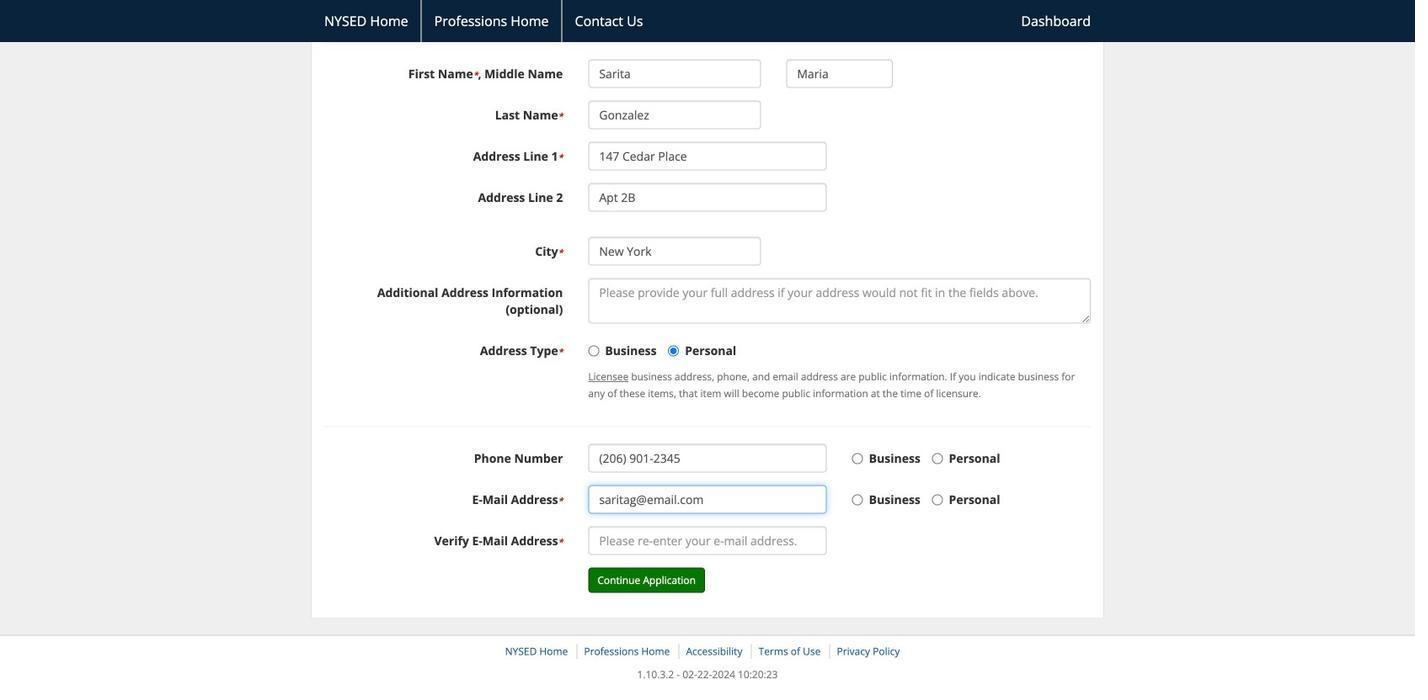 Task type: locate. For each thing, give the bounding box(es) containing it.
First Name text field
[[588, 60, 761, 88]]

None submit
[[588, 568, 705, 594]]

Please provide your full address if your address would not fit in the fields above. text field
[[588, 279, 1091, 324]]

Please re-enter your e-mail address. text field
[[588, 527, 827, 556]]

None radio
[[588, 346, 599, 357], [932, 454, 943, 465], [852, 495, 863, 506], [588, 346, 599, 357], [932, 454, 943, 465], [852, 495, 863, 506]]

Middle Name text field
[[786, 60, 893, 88]]

City text field
[[588, 237, 761, 266]]

Address Line 2 text field
[[588, 183, 827, 212]]

None radio
[[668, 346, 679, 357], [852, 454, 863, 465], [932, 495, 943, 506], [668, 346, 679, 357], [852, 454, 863, 465], [932, 495, 943, 506]]



Task type: vqa. For each thing, say whether or not it's contained in the screenshot.
the top li icon
no



Task type: describe. For each thing, give the bounding box(es) containing it.
Address Line 1 text field
[[588, 142, 827, 171]]

Enter phone number (optional) text field
[[588, 445, 827, 473]]

Email text field
[[588, 486, 827, 514]]

Last Name text field
[[588, 101, 761, 129]]



